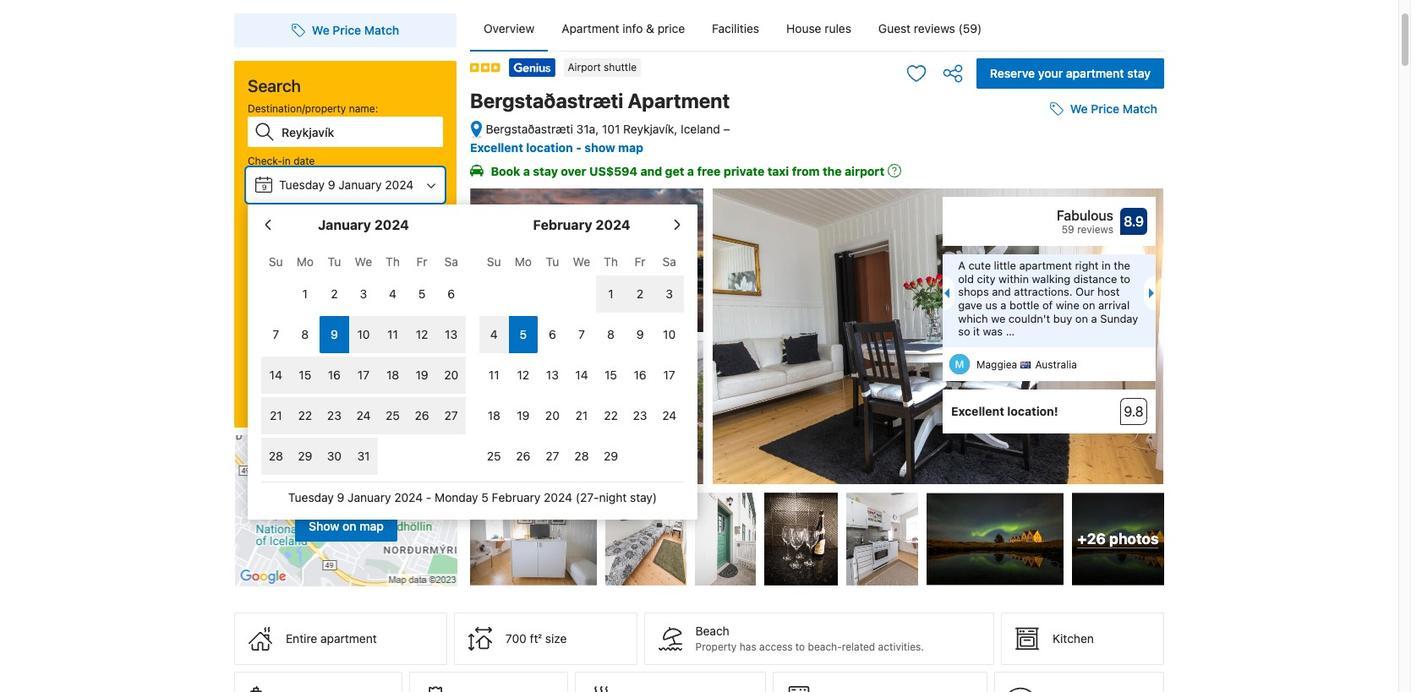 Task type: locate. For each thing, give the bounding box(es) containing it.
29 inside "cell"
[[298, 449, 312, 463]]

we
[[991, 312, 1006, 325]]

rated fabulous element
[[951, 206, 1114, 226]]

1 horizontal spatial 13
[[546, 368, 559, 382]]

january down tuesday 9 january 2024
[[318, 217, 371, 233]]

0 horizontal spatial 29
[[298, 449, 312, 463]]

search inside button
[[324, 380, 367, 395]]

match up "name:"
[[364, 23, 399, 37]]

sa for january 2024
[[444, 254, 458, 269]]

1 7 from the left
[[273, 327, 279, 342]]

23 February 2024 checkbox
[[626, 397, 655, 435]]

9.8
[[1124, 404, 1144, 419]]

0 horizontal spatial 1
[[302, 287, 308, 301]]

1 vertical spatial apartment
[[1019, 259, 1072, 272]]

22 for 22 february 2024 checkbox
[[604, 408, 618, 423]]

16 inside 16 option
[[328, 368, 341, 382]]

21 January 2024 checkbox
[[261, 397, 290, 435]]

0 horizontal spatial 27
[[444, 408, 458, 423]]

4 inside checkbox
[[490, 327, 498, 342]]

6 for 6 february 2024 checkbox
[[549, 327, 556, 342]]

1 February 2024 checkbox
[[596, 276, 626, 313]]

bergstaðastræti for apartment
[[470, 89, 623, 112]]

stay inside search section
[[292, 256, 311, 269]]

1 horizontal spatial 6
[[549, 327, 556, 342]]

2 mo from the left
[[515, 254, 532, 269]]

match down reserve your apartment stay button
[[1123, 102, 1158, 116]]

th up 1 cell
[[604, 254, 618, 269]]

6 for 6 checkbox
[[448, 287, 455, 301]]

shops
[[958, 285, 989, 299]]

27
[[444, 408, 458, 423], [546, 449, 559, 463]]

price
[[333, 23, 361, 37], [1091, 102, 1120, 116]]

0 vertical spatial date
[[294, 155, 315, 167]]

15 February 2024 checkbox
[[596, 357, 626, 394]]

+26
[[1077, 530, 1106, 548]]

1 vertical spatial 19
[[517, 408, 530, 423]]

on right show
[[342, 519, 356, 533]]

22 right 21 checkbox
[[298, 408, 312, 423]]

19 for 19 "option"
[[416, 368, 428, 382]]

12 right 11 january 2024 checkbox
[[416, 327, 428, 342]]

15 for 15 february 2024 checkbox
[[605, 368, 617, 382]]

1 horizontal spatial grid
[[479, 245, 684, 475]]

27-
[[248, 256, 264, 269]]

and inside a cute little apartment right in the old city within walking distance to shops and attractions.  our host gave us a bottle of wine on arrival which we couldn't buy on a sunday so it was …
[[992, 285, 1011, 299]]

map inside search section
[[360, 519, 384, 533]]

check- for out
[[248, 205, 282, 218]]

0 horizontal spatial 15
[[299, 368, 311, 382]]

night down check-out date
[[264, 256, 289, 269]]

reviews inside the fabulous 59 reviews
[[1077, 223, 1114, 236]]

and left get
[[640, 164, 662, 179]]

‎us$594‏
[[589, 164, 638, 179]]

18 left 19 february 2024 checkbox
[[488, 408, 500, 423]]

0 horizontal spatial 21
[[270, 408, 282, 423]]

1 vertical spatial 26
[[516, 449, 530, 463]]

taxi
[[767, 164, 789, 179]]

19 right 18 checkbox on the left bottom of page
[[416, 368, 428, 382]]

25 inside option
[[386, 408, 400, 423]]

0 horizontal spatial map
[[360, 519, 384, 533]]

21 right 20 february 2024 checkbox
[[575, 408, 588, 423]]

9 cell
[[320, 313, 349, 353]]

2 2 from the left
[[637, 287, 644, 301]]

0 horizontal spatial &
[[328, 320, 335, 333]]

excellent up book
[[470, 140, 523, 155]]

24 inside option
[[662, 408, 677, 423]]

0 vertical spatial we price match button
[[285, 15, 406, 46]]

- inside search section
[[426, 490, 432, 505]]

8 inside option
[[607, 327, 615, 342]]

1 mo from the left
[[297, 254, 314, 269]]

0 horizontal spatial 25
[[386, 408, 400, 423]]

february inside button
[[336, 228, 385, 243]]

0 horizontal spatial 26
[[415, 408, 429, 423]]

31 January 2024 checkbox
[[349, 438, 378, 475]]

26 inside cell
[[415, 408, 429, 423]]

9
[[328, 178, 335, 192], [262, 183, 267, 192], [331, 327, 338, 342], [636, 327, 644, 342], [337, 490, 344, 505]]

1 vertical spatial 18
[[488, 408, 500, 423]]

house rules link
[[773, 7, 865, 51]]

1 vertical spatial entire
[[286, 632, 317, 646]]

10 right 9 option
[[663, 327, 676, 342]]

21 inside option
[[575, 408, 588, 423]]

it
[[973, 325, 980, 338]]

on
[[1083, 298, 1095, 312], [1075, 312, 1088, 325], [342, 519, 356, 533]]

1 horizontal spatial 25
[[487, 449, 501, 463]]

th up 4 january 2024 option
[[386, 254, 400, 269]]

january up the 'january 2024'
[[338, 178, 382, 192]]

1 vertical spatial we price match button
[[1043, 94, 1164, 124]]

1 fr from the left
[[416, 254, 427, 269]]

1 vertical spatial 13
[[546, 368, 559, 382]]

reviews left the (59)
[[914, 21, 955, 36]]

2 February 2024 checkbox
[[626, 276, 655, 313]]

tuesday
[[279, 178, 325, 192], [288, 490, 334, 505]]

& right info
[[646, 21, 654, 36]]

the up host
[[1114, 259, 1130, 272]]

1 28 from the left
[[269, 449, 283, 463]]

book a stay over ‎us$594‏ and get a free private taxi from the airport
[[491, 164, 887, 179]]

match
[[364, 23, 399, 37], [1123, 102, 1158, 116]]

0 vertical spatial 20
[[444, 368, 458, 382]]

2 23 from the left
[[633, 408, 647, 423]]

18 inside checkbox
[[386, 368, 399, 382]]

0 vertical spatial price
[[333, 23, 361, 37]]

20 inside checkbox
[[545, 408, 560, 423]]

0 horizontal spatial 19
[[416, 368, 428, 382]]

1 23 from the left
[[327, 408, 341, 423]]

apartment up iceland
[[628, 89, 730, 112]]

we down monday 5 february 2024
[[355, 254, 372, 269]]

7 inside 'option'
[[578, 327, 585, 342]]

0 horizontal spatial apartment
[[562, 21, 619, 36]]

bergstaðastræti inside bergstaðastræti 31a, 101 reykjavík, iceland – excellent location - show map
[[486, 122, 573, 136]]

apartments
[[338, 320, 393, 333]]

1 grid from the left
[[261, 245, 466, 475]]

1 su from the left
[[269, 254, 283, 269]]

16 down for
[[328, 368, 341, 382]]

2 15 from the left
[[605, 368, 617, 382]]

23 inside checkbox
[[327, 408, 341, 423]]

20 cell
[[437, 353, 466, 394]]

1 21 from the left
[[270, 408, 282, 423]]

check- up the 27-
[[248, 205, 282, 218]]

28 left the 29 checkbox
[[269, 449, 283, 463]]

date for check-in date
[[294, 155, 315, 167]]

0 horizontal spatial 22
[[298, 408, 312, 423]]

1 horizontal spatial we price match
[[1070, 102, 1158, 116]]

29 left the 30
[[298, 449, 312, 463]]

1 left 2 checkbox on the left top
[[302, 287, 308, 301]]

0 vertical spatial apartment
[[562, 21, 619, 36]]

0 horizontal spatial 3
[[360, 287, 367, 301]]

0 vertical spatial 11
[[387, 327, 398, 342]]

1 8 from the left
[[301, 327, 309, 342]]

on inside search section
[[342, 519, 356, 533]]

1 horizontal spatial 20
[[545, 408, 560, 423]]

17 February 2024 checkbox
[[655, 357, 684, 394]]

3 right 2 february 2024 option
[[666, 287, 673, 301]]

1 vertical spatial 6
[[549, 327, 556, 342]]

9 down "check-in date"
[[262, 183, 267, 192]]

1 horizontal spatial -
[[576, 140, 582, 155]]

0 vertical spatial check-
[[248, 155, 282, 167]]

3 inside option
[[666, 287, 673, 301]]

2 tu from the left
[[546, 254, 559, 269]]

1 horizontal spatial 15
[[605, 368, 617, 382]]

1 horizontal spatial 8
[[607, 327, 615, 342]]

5 cell
[[509, 313, 538, 353]]

1 check- from the top
[[248, 155, 282, 167]]

reviews
[[914, 21, 955, 36], [1077, 223, 1114, 236]]

7 right 6 february 2024 checkbox
[[578, 327, 585, 342]]

14 inside 14 february 2024 option
[[575, 368, 588, 382]]

7 for 7 february 2024 'option'
[[578, 327, 585, 342]]

28 for the "28" checkbox
[[574, 449, 589, 463]]

13 cell
[[437, 313, 466, 353]]

2 17 from the left
[[663, 368, 675, 382]]

date for check-out date
[[301, 205, 322, 218]]

2 fr from the left
[[635, 254, 646, 269]]

grid
[[261, 245, 466, 475], [479, 245, 684, 475]]

1 for 1 february 2024 option
[[608, 287, 614, 301]]

2 29 from the left
[[604, 449, 618, 463]]

1 vertical spatial 27
[[546, 449, 559, 463]]

18 for 18 option
[[488, 408, 500, 423]]

18 inside option
[[488, 408, 500, 423]]

2 8 from the left
[[607, 327, 615, 342]]

0 horizontal spatial fr
[[416, 254, 427, 269]]

1 horizontal spatial tu
[[546, 254, 559, 269]]

21 inside checkbox
[[270, 408, 282, 423]]

12 inside cell
[[416, 327, 428, 342]]

map
[[618, 140, 643, 155], [360, 519, 384, 533]]

9 January 2024 checkbox
[[320, 316, 349, 353]]

to right host
[[1120, 272, 1130, 286]]

0 horizontal spatial 18
[[386, 368, 399, 382]]

13 for 13 january 2024 'option'
[[445, 327, 458, 342]]

26 February 2024 checkbox
[[509, 438, 538, 475]]

sa
[[444, 254, 458, 269], [662, 254, 676, 269]]

reserve
[[990, 66, 1035, 80]]

1 horizontal spatial and
[[992, 285, 1011, 299]]

1 horizontal spatial 16
[[634, 368, 647, 382]]

0 vertical spatial bergstaðastræti
[[470, 89, 623, 112]]

destination/property name:
[[248, 102, 378, 115]]

apartment info & price link
[[548, 7, 699, 51]]

10
[[357, 327, 370, 342], [663, 327, 676, 342]]

mo up "5" cell
[[515, 254, 532, 269]]

1 horizontal spatial match
[[1123, 102, 1158, 116]]

23 left 24 option
[[327, 408, 341, 423]]

overview link
[[470, 7, 548, 51]]

1 24 from the left
[[356, 408, 371, 423]]

1 vertical spatial search
[[324, 380, 367, 395]]

1 horizontal spatial price
[[1091, 102, 1120, 116]]

8 for '8' checkbox
[[301, 327, 309, 342]]

28 February 2024 checkbox
[[567, 438, 596, 475]]

21 cell
[[261, 394, 290, 435]]

& inside search section
[[328, 320, 335, 333]]

destination/property
[[248, 102, 346, 115]]

16 cell
[[320, 353, 349, 394]]

1 29 from the left
[[298, 449, 312, 463]]

1 1 from the left
[[302, 287, 308, 301]]

2 22 from the left
[[604, 408, 618, 423]]

20 right 19 "option"
[[444, 368, 458, 382]]

entire
[[263, 320, 291, 333], [286, 632, 317, 646]]

22 right 21 option
[[604, 408, 618, 423]]

4 left 5 checkbox
[[490, 327, 498, 342]]

show
[[309, 519, 339, 533]]

search section
[[227, 0, 698, 588]]

2 inside option
[[637, 287, 644, 301]]

15 down travelling in the left of the page
[[299, 368, 311, 382]]

th for february 2024
[[604, 254, 618, 269]]

tuesday up out
[[279, 178, 325, 192]]

1 horizontal spatial 23
[[633, 408, 647, 423]]

1 inside checkbox
[[302, 287, 308, 301]]

8 January 2024 checkbox
[[290, 316, 320, 353]]

10 cell
[[349, 313, 378, 353]]

0 vertical spatial 12
[[416, 327, 428, 342]]

the
[[823, 164, 842, 179], [1114, 259, 1130, 272]]

and
[[640, 164, 662, 179], [992, 285, 1011, 299]]

23 January 2024 checkbox
[[320, 397, 349, 435]]

6 January 2024 checkbox
[[437, 276, 466, 313]]

entire homes & apartments
[[263, 320, 393, 333]]

2 inside checkbox
[[331, 287, 338, 301]]

reserve your apartment stay button
[[976, 58, 1164, 89]]

28 January 2024 checkbox
[[261, 438, 290, 475]]

1 horizontal spatial &
[[646, 21, 654, 36]]

1 vertical spatial check-
[[248, 205, 282, 218]]

we price match button down reserve your apartment stay button
[[1043, 94, 1164, 124]]

6 February 2024 checkbox
[[538, 316, 567, 353]]

11 inside cell
[[387, 327, 398, 342]]

1 January 2024 checkbox
[[290, 276, 320, 313]]

has
[[740, 641, 756, 654]]

24 inside option
[[356, 408, 371, 423]]

9 inside option
[[636, 327, 644, 342]]

1 10 from the left
[[357, 327, 370, 342]]

29 January 2024 checkbox
[[290, 438, 320, 475]]

1 left 2 february 2024 option
[[608, 287, 614, 301]]

grid for february
[[479, 245, 684, 475]]

monday down out
[[279, 228, 323, 243]]

8 inside checkbox
[[301, 327, 309, 342]]

12 January 2024 checkbox
[[407, 316, 437, 353]]

18 cell
[[378, 353, 407, 394]]

1 22 from the left
[[298, 408, 312, 423]]

0 vertical spatial match
[[364, 23, 399, 37]]

2 grid from the left
[[479, 245, 684, 475]]

9 up the 'january 2024'
[[328, 178, 335, 192]]

19 February 2024 checkbox
[[509, 397, 538, 435]]

a
[[958, 259, 965, 272]]

1 vertical spatial 25
[[487, 449, 501, 463]]

8 up travelling in the left of the page
[[301, 327, 309, 342]]

1 vertical spatial stay
[[533, 164, 558, 179]]

fr for january 2024
[[416, 254, 427, 269]]

location
[[526, 140, 573, 155]]

1 3 from the left
[[360, 287, 367, 301]]

we price match button
[[285, 15, 406, 46], [1043, 94, 1164, 124]]

17 cell
[[349, 353, 378, 394]]

13 inside 13 checkbox
[[546, 368, 559, 382]]

23 for the 23 january 2024 checkbox
[[327, 408, 341, 423]]

20 inside option
[[444, 368, 458, 382]]

0 horizontal spatial grid
[[261, 245, 466, 475]]

2024
[[385, 178, 414, 192], [374, 217, 409, 233], [596, 217, 630, 233], [388, 228, 417, 243], [394, 490, 423, 505], [544, 490, 572, 505]]

price up "name:"
[[333, 23, 361, 37]]

activities.
[[878, 641, 924, 654]]

1 horizontal spatial 29
[[604, 449, 618, 463]]

host
[[1097, 285, 1120, 299]]

a right us
[[1001, 298, 1007, 312]]

15 inside 15 february 2024 checkbox
[[605, 368, 617, 382]]

1 horizontal spatial sa
[[662, 254, 676, 269]]

1 tu from the left
[[328, 254, 341, 269]]

28 inside the "28" checkbox
[[574, 449, 589, 463]]

scored 8.9 element
[[1120, 208, 1147, 235]]

0 vertical spatial excellent
[[470, 140, 523, 155]]

0 horizontal spatial 13
[[445, 327, 458, 342]]

1 horizontal spatial apartment
[[628, 89, 730, 112]]

2 sa from the left
[[662, 254, 676, 269]]

8.9
[[1124, 214, 1144, 229]]

we price match button inside search section
[[285, 15, 406, 46]]

25 inside checkbox
[[487, 449, 501, 463]]

14 inside 14 option
[[269, 368, 282, 382]]

1 horizontal spatial 1
[[608, 287, 614, 301]]

16 inside 16 february 2024 option
[[634, 368, 647, 382]]

apartment up 'airport'
[[562, 21, 619, 36]]

13 right 12 february 2024 checkbox
[[546, 368, 559, 382]]

1 horizontal spatial search
[[324, 380, 367, 395]]

21 February 2024 checkbox
[[567, 397, 596, 435]]

0 vertical spatial &
[[646, 21, 654, 36]]

0 vertical spatial monday
[[279, 228, 323, 243]]

mo up 1 checkbox at left
[[297, 254, 314, 269]]

& for apartments
[[328, 320, 335, 333]]

3 inside checkbox
[[360, 287, 367, 301]]

0 horizontal spatial mo
[[297, 254, 314, 269]]

2 for 2 february 2024 option
[[637, 287, 644, 301]]

check- up check-out date
[[248, 155, 282, 167]]

27 for 27 checkbox
[[546, 449, 559, 463]]

in
[[282, 155, 291, 167], [1102, 259, 1111, 272]]

-
[[576, 140, 582, 155], [426, 490, 432, 505]]

excellent
[[470, 140, 523, 155], [951, 404, 1004, 419]]

2 7 from the left
[[578, 327, 585, 342]]

18
[[386, 368, 399, 382], [488, 408, 500, 423]]

australia
[[1035, 359, 1077, 371]]

entire for entire apartment
[[286, 632, 317, 646]]

17 right 16 february 2024 option
[[663, 368, 675, 382]]

30 January 2024 checkbox
[[320, 438, 349, 475]]

2 check- from the top
[[248, 205, 282, 218]]

17 down work
[[358, 368, 370, 382]]

0 vertical spatial 18
[[386, 368, 399, 382]]

within
[[999, 272, 1029, 286]]

the right from
[[823, 164, 842, 179]]

little
[[994, 259, 1016, 272]]

10 February 2024 checkbox
[[655, 316, 684, 353]]

15 inside "15 january 2024" checkbox
[[299, 368, 311, 382]]

1 sa from the left
[[444, 254, 458, 269]]

tu
[[328, 254, 341, 269], [546, 254, 559, 269]]

11 left 12 february 2024 checkbox
[[489, 368, 499, 382]]

0 horizontal spatial 10
[[357, 327, 370, 342]]

0 horizontal spatial 12
[[416, 327, 428, 342]]

entire inside button
[[286, 632, 317, 646]]

29 right the "28" checkbox
[[604, 449, 618, 463]]

13 inside 13 january 2024 'option'
[[445, 327, 458, 342]]

7 January 2024 checkbox
[[261, 316, 290, 353]]

17 January 2024 checkbox
[[349, 357, 378, 394]]

23 right 22 february 2024 checkbox
[[633, 408, 647, 423]]

sa up 3 cell
[[662, 254, 676, 269]]

price down reserve your apartment stay button
[[1091, 102, 1120, 116]]

tu down february 2024
[[546, 254, 559, 269]]

+26 photos
[[1077, 530, 1159, 548]]

12
[[416, 327, 428, 342], [517, 368, 529, 382]]

1 horizontal spatial 4
[[490, 327, 498, 342]]

february down tuesday 9 january 2024
[[336, 228, 385, 243]]

0 horizontal spatial price
[[333, 23, 361, 37]]

18 right 17 checkbox
[[386, 368, 399, 382]]

14 cell
[[261, 353, 290, 394]]

29 February 2024 checkbox
[[596, 438, 626, 475]]

photos
[[1109, 530, 1159, 548]]

2 28 from the left
[[574, 449, 589, 463]]

night left stay) at the bottom
[[599, 490, 627, 505]]

2 24 from the left
[[662, 408, 677, 423]]

19 inside "option"
[[416, 368, 428, 382]]

fr up 5 checkbox
[[416, 254, 427, 269]]

3 for 3 checkbox
[[360, 287, 367, 301]]

28 right 27 checkbox
[[574, 449, 589, 463]]

2 3 from the left
[[666, 287, 673, 301]]

beach-
[[808, 641, 842, 654]]

12 for 12 february 2024 checkbox
[[517, 368, 529, 382]]

0 horizontal spatial to
[[795, 641, 805, 654]]

1 vertical spatial 12
[[517, 368, 529, 382]]

20 right 19 february 2024 checkbox
[[545, 408, 560, 423]]

27 inside checkbox
[[546, 449, 559, 463]]

2 su from the left
[[487, 254, 501, 269]]

3 right 2 checkbox on the left top
[[360, 287, 367, 301]]

8 right 7 february 2024 'option'
[[607, 327, 615, 342]]

name:
[[349, 102, 378, 115]]

wine
[[1056, 298, 1080, 312]]

entire inside search section
[[263, 320, 291, 333]]

su right the 27-
[[269, 254, 283, 269]]

we price match up "name:"
[[312, 23, 399, 37]]

23 for the 23 february 2024 option
[[633, 408, 647, 423]]

1 17 from the left
[[358, 368, 370, 382]]

24 right the 23 february 2024 option
[[662, 408, 677, 423]]

su up 4 cell
[[487, 254, 501, 269]]

1 th from the left
[[386, 254, 400, 269]]

2 16 from the left
[[634, 368, 647, 382]]

mo for february
[[515, 254, 532, 269]]

tuesday for tuesday 9 january 2024 - monday 5 february 2024 (27-night stay)
[[288, 490, 334, 505]]

1 16 from the left
[[328, 368, 341, 382]]

22 inside checkbox
[[604, 408, 618, 423]]

january up show on map
[[348, 490, 391, 505]]

date up tuesday 9 january 2024
[[294, 155, 315, 167]]

9 right 8 february 2024 option
[[636, 327, 644, 342]]

info
[[623, 21, 643, 36]]

we down reserve your apartment stay button
[[1070, 102, 1088, 116]]

to
[[1120, 272, 1130, 286], [795, 641, 805, 654]]

28 inside 28 january 2024 checkbox
[[269, 449, 283, 463]]

21 for 21 option
[[575, 408, 588, 423]]

1 vertical spatial date
[[301, 205, 322, 218]]

22 inside 'checkbox'
[[298, 408, 312, 423]]

february down over
[[533, 217, 592, 233]]

20 January 2024 checkbox
[[437, 357, 466, 394]]

13 right 12 checkbox on the left of page
[[445, 327, 458, 342]]

4 January 2024 checkbox
[[378, 276, 407, 313]]

0 horizontal spatial sa
[[444, 254, 458, 269]]

tuesday 9 january 2024 - monday 5 february 2024 (27-night stay)
[[288, 490, 657, 505]]

0 horizontal spatial we price match button
[[285, 15, 406, 46]]

14 for 14 february 2024 option
[[575, 368, 588, 382]]

scored 9.8 element
[[1120, 398, 1147, 425]]

10 inside checkbox
[[357, 327, 370, 342]]

tu for february
[[546, 254, 559, 269]]

24 right the 23 january 2024 checkbox
[[356, 408, 371, 423]]

sa for february 2024
[[662, 254, 676, 269]]

we price match button up "name:"
[[285, 15, 406, 46]]

9 up for
[[331, 327, 338, 342]]

search
[[248, 76, 301, 96], [324, 380, 367, 395]]

th
[[386, 254, 400, 269], [604, 254, 618, 269]]

1 horizontal spatial 26
[[516, 449, 530, 463]]

1 horizontal spatial 19
[[517, 408, 530, 423]]

airport
[[845, 164, 885, 179]]

fr up 2 cell
[[635, 254, 646, 269]]

14 down i'm
[[269, 368, 282, 382]]

22 cell
[[290, 394, 320, 435]]

book
[[491, 164, 520, 179]]

14 right 13 checkbox
[[575, 368, 588, 382]]

monday 5 february 2024
[[279, 228, 417, 243]]

fr
[[416, 254, 427, 269], [635, 254, 646, 269]]

1 vertical spatial to
[[795, 641, 805, 654]]

stay for 27-night stay
[[292, 256, 311, 269]]

18 February 2024 checkbox
[[479, 397, 509, 435]]

11 cell
[[378, 313, 407, 353]]

2 21 from the left
[[575, 408, 588, 423]]

1 horizontal spatial we price match button
[[1043, 94, 1164, 124]]

1 14 from the left
[[269, 368, 282, 382]]

1 horizontal spatial map
[[618, 140, 643, 155]]

7 up i'm
[[273, 327, 279, 342]]

11 right 10 january 2024 checkbox
[[387, 327, 398, 342]]

2 th from the left
[[604, 254, 618, 269]]

stay
[[1127, 66, 1151, 80], [533, 164, 558, 179], [292, 256, 311, 269]]

tuesday up show
[[288, 490, 334, 505]]

mo
[[297, 254, 314, 269], [515, 254, 532, 269]]

1 15 from the left
[[299, 368, 311, 382]]

5 January 2024 checkbox
[[407, 276, 437, 313]]

1 vertical spatial map
[[360, 519, 384, 533]]

19 inside checkbox
[[517, 408, 530, 423]]

25 left 26 option
[[386, 408, 400, 423]]

15 cell
[[290, 353, 320, 394]]

2 10 from the left
[[663, 327, 676, 342]]

10 inside option
[[663, 327, 676, 342]]

1 vertical spatial bergstaðastræti
[[486, 122, 573, 136]]

and up we
[[992, 285, 1011, 299]]

2 14 from the left
[[575, 368, 588, 382]]

4 inside option
[[389, 287, 397, 301]]

1 inside option
[[608, 287, 614, 301]]

excellent down 'maggiea'
[[951, 404, 1004, 419]]

1 horizontal spatial 11
[[489, 368, 499, 382]]

click to open map view image
[[470, 120, 483, 139]]

0 vertical spatial stay
[[1127, 66, 1151, 80]]

19 right 18 option
[[517, 408, 530, 423]]

8 for 8 february 2024 option
[[607, 327, 615, 342]]

1
[[302, 287, 308, 301], [608, 287, 614, 301]]

7 inside option
[[273, 327, 279, 342]]

1 horizontal spatial 10
[[663, 327, 676, 342]]

0 horizontal spatial 6
[[448, 287, 455, 301]]

21 for 21 checkbox
[[270, 408, 282, 423]]

ft²
[[530, 632, 542, 646]]

27 inside option
[[444, 408, 458, 423]]

1 vertical spatial 20
[[545, 408, 560, 423]]

location!
[[1007, 404, 1058, 419]]

apartment
[[1066, 66, 1124, 80], [1019, 259, 1072, 272], [321, 632, 377, 646]]

10 up work
[[357, 327, 370, 342]]

0 vertical spatial to
[[1120, 272, 1130, 286]]

3
[[360, 287, 367, 301], [666, 287, 673, 301]]

12 right the 11 february 2024 checkbox
[[517, 368, 529, 382]]

1 horizontal spatial 7
[[578, 327, 585, 342]]

1 2 from the left
[[331, 287, 338, 301]]

–
[[723, 122, 730, 136]]

sa up 6 checkbox
[[444, 254, 458, 269]]

27 right 26 option
[[444, 408, 458, 423]]

2 1 from the left
[[608, 287, 614, 301]]

1 horizontal spatial 21
[[575, 408, 588, 423]]

homes
[[293, 320, 325, 333]]

26 cell
[[407, 394, 437, 435]]

1 horizontal spatial mo
[[515, 254, 532, 269]]

0 horizontal spatial 17
[[358, 368, 370, 382]]

0 vertical spatial 19
[[416, 368, 428, 382]]

26 for 26 february 2024 option
[[516, 449, 530, 463]]

0 horizontal spatial tu
[[328, 254, 341, 269]]

23 inside option
[[633, 408, 647, 423]]

in right right
[[1102, 259, 1111, 272]]

apartment inside a cute little apartment right in the old city within walking distance to shops and attractions.  our host gave us a bottle of wine on arrival which we couldn't buy on a sunday so it was …
[[1019, 259, 1072, 272]]

24 February 2024 checkbox
[[655, 397, 684, 435]]

us
[[985, 298, 998, 312]]

1 vertical spatial in
[[1102, 259, 1111, 272]]



Task type: describe. For each thing, give the bounding box(es) containing it.
19 January 2024 checkbox
[[407, 357, 437, 394]]

10 for 10 january 2024 checkbox
[[357, 327, 370, 342]]

in inside a cute little apartment right in the old city within walking distance to shops and attractions.  our host gave us a bottle of wine on arrival which we couldn't buy on a sunday so it was …
[[1102, 259, 1111, 272]]

show on map
[[309, 519, 384, 533]]

& for price
[[646, 21, 654, 36]]

26 January 2024 checkbox
[[407, 397, 437, 435]]

airport
[[568, 61, 601, 74]]

30
[[327, 449, 342, 463]]

old
[[958, 272, 974, 286]]

over
[[561, 164, 586, 179]]

taxi image
[[470, 165, 483, 177]]

entire apartment button
[[234, 613, 447, 666]]

24 January 2024 checkbox
[[349, 397, 378, 435]]

stay)
[[630, 490, 657, 505]]

city
[[977, 272, 996, 286]]

1 vertical spatial night
[[599, 490, 627, 505]]

18 for 18 checkbox on the left bottom of page
[[386, 368, 399, 382]]

facilities link
[[699, 7, 773, 51]]

25 January 2024 checkbox
[[378, 397, 407, 435]]

17 inside 17 cell
[[358, 368, 370, 382]]

stay for book a stay over ‎us$594‏ and get a free private taxi from the airport
[[533, 164, 558, 179]]

i'm
[[263, 342, 278, 355]]

apartment info & price
[[562, 21, 685, 36]]

2 vertical spatial apartment
[[321, 632, 377, 646]]

buy
[[1053, 312, 1072, 325]]

30 cell
[[320, 435, 349, 475]]

maggiea
[[977, 359, 1017, 371]]

20 February 2024 checkbox
[[538, 397, 567, 435]]

3 February 2024 checkbox
[[655, 276, 684, 313]]

overview
[[484, 21, 535, 36]]

22 February 2024 checkbox
[[596, 397, 626, 435]]

15 for "15 january 2024" checkbox
[[299, 368, 311, 382]]

14 February 2024 checkbox
[[567, 357, 596, 394]]

12 February 2024 checkbox
[[509, 357, 538, 394]]

1 vertical spatial monday
[[435, 490, 478, 505]]

airport shuttle
[[568, 61, 637, 74]]

9 February 2024 checkbox
[[626, 316, 655, 353]]

february 2024
[[533, 217, 630, 233]]

27 for 27 option
[[444, 408, 458, 423]]

27 January 2024 checkbox
[[437, 397, 466, 435]]

map inside bergstaðastræti 31a, 101 reykjavík, iceland – excellent location - show map
[[618, 140, 643, 155]]

which
[[958, 312, 988, 325]]

i'm travelling for work
[[263, 342, 366, 355]]

february down 26 february 2024 option
[[492, 490, 541, 505]]

+26 photos link
[[1072, 493, 1164, 586]]

arrival
[[1098, 298, 1130, 312]]

9 inside checkbox
[[331, 327, 338, 342]]

700
[[505, 632, 527, 646]]

bergstaðastræti for 31a,
[[486, 122, 573, 136]]

previous image
[[939, 288, 950, 299]]

we up destination/property name:
[[312, 23, 330, 37]]

28 for 28 january 2024 checkbox
[[269, 449, 283, 463]]

1 vertical spatial january
[[318, 217, 371, 233]]

to inside beach property has access to beach-related activities.
[[795, 641, 805, 654]]

27 February 2024 checkbox
[[538, 438, 567, 475]]

excellent location!
[[951, 404, 1058, 419]]

access
[[759, 641, 793, 654]]

facilities
[[712, 21, 759, 36]]

cute
[[968, 259, 991, 272]]

16 for 16 february 2024 option
[[634, 368, 647, 382]]

kitchen
[[1053, 632, 1094, 646]]

reserve your apartment stay
[[990, 66, 1151, 80]]

th for january 2024
[[386, 254, 400, 269]]

2 cell
[[626, 272, 655, 313]]

a right get
[[687, 164, 694, 179]]

from
[[792, 164, 820, 179]]

couldn't
[[1009, 312, 1050, 325]]

(59)
[[959, 21, 982, 36]]

700 ft² size
[[505, 632, 567, 646]]

20 for 20 january 2024 option
[[444, 368, 458, 382]]

match inside search section
[[364, 23, 399, 37]]

8 February 2024 checkbox
[[596, 316, 626, 353]]

31 cell
[[349, 435, 378, 475]]

11 for the 11 february 2024 checkbox
[[489, 368, 499, 382]]

3 for 3 option
[[666, 287, 673, 301]]

27-night stay
[[248, 256, 311, 269]]

tuesday 9 january 2024
[[279, 178, 414, 192]]

24 for 24 option
[[356, 408, 371, 423]]

show
[[584, 140, 615, 155]]

reykjavík,
[[623, 122, 678, 136]]

10 for 10 february 2024 option
[[663, 327, 676, 342]]

stay inside button
[[1127, 66, 1151, 80]]

january for tuesday 9 january 2024 - monday 5 february 2024 (27-night stay)
[[348, 490, 391, 505]]

january for tuesday 9 january 2024
[[338, 178, 382, 192]]

rules
[[825, 21, 851, 36]]

get
[[665, 164, 684, 179]]

0 vertical spatial night
[[264, 256, 289, 269]]

fr for february 2024
[[635, 254, 646, 269]]

5 inside "5" cell
[[520, 327, 527, 342]]

16 February 2024 checkbox
[[626, 357, 655, 394]]

fabulous
[[1057, 208, 1114, 223]]

of
[[1042, 298, 1053, 312]]

Where are you going? field
[[275, 117, 443, 147]]

25 cell
[[378, 394, 407, 435]]

4 February 2024 checkbox
[[479, 316, 509, 353]]

price
[[658, 21, 685, 36]]

monday 5 february 2024 button
[[248, 220, 443, 252]]

1 horizontal spatial excellent
[[951, 404, 1004, 419]]

house rules
[[786, 21, 851, 36]]

13 January 2024 checkbox
[[437, 316, 466, 353]]

we price match inside search section
[[312, 23, 399, 37]]

tu for january
[[328, 254, 341, 269]]

12 cell
[[407, 313, 437, 353]]

entire for entire homes & apartments
[[263, 320, 291, 333]]

11 January 2024 checkbox
[[378, 316, 407, 353]]

a left arrival
[[1091, 312, 1097, 325]]

24 for 24 option
[[662, 408, 677, 423]]

to inside a cute little apartment right in the old city within walking distance to shops and attractions.  our host gave us a bottle of wine on arrival which we couldn't buy on a sunday so it was …
[[1120, 272, 1130, 286]]

2 for 2 checkbox on the left top
[[331, 287, 338, 301]]

your
[[1038, 66, 1063, 80]]

sunday
[[1100, 312, 1138, 325]]

search button
[[248, 367, 443, 408]]

…
[[1006, 325, 1015, 338]]

work
[[343, 342, 366, 355]]

14 for 14 option
[[269, 368, 282, 382]]

walking
[[1032, 272, 1071, 286]]

20 for 20 february 2024 checkbox
[[545, 408, 560, 423]]

excellent location - show map button
[[470, 140, 643, 155]]

the inside a cute little apartment right in the old city within walking distance to shops and attractions.  our host gave us a bottle of wine on arrival which we couldn't buy on a sunday so it was …
[[1114, 259, 1130, 272]]

beach
[[695, 624, 729, 638]]

a cute little apartment right in the old city within walking distance to shops and attractions.  our host gave us a bottle of wine on arrival which we couldn't buy on a sunday so it was …
[[958, 259, 1138, 338]]

4 for the 4 february 2024 checkbox
[[490, 327, 498, 342]]

14 January 2024 checkbox
[[261, 357, 290, 394]]

31a,
[[576, 122, 599, 136]]

excellent inside bergstaðastræti 31a, 101 reykjavík, iceland – excellent location - show map
[[470, 140, 523, 155]]

23 cell
[[320, 394, 349, 435]]

2 January 2024 checkbox
[[320, 276, 349, 313]]

101
[[602, 122, 620, 136]]

29 for "29" checkbox
[[604, 449, 618, 463]]

1 cell
[[596, 272, 626, 313]]

guest
[[878, 21, 911, 36]]

our
[[1076, 285, 1094, 299]]

27 cell
[[437, 394, 466, 435]]

11 for 11 january 2024 checkbox
[[387, 327, 398, 342]]

26 for 26 option
[[415, 408, 429, 423]]

on right wine
[[1083, 298, 1095, 312]]

monday inside button
[[279, 228, 323, 243]]

28 cell
[[261, 435, 290, 475]]

12 for 12 checkbox on the left of page
[[416, 327, 428, 342]]

size
[[545, 632, 567, 646]]

18 January 2024 checkbox
[[378, 357, 407, 394]]

25 for 18
[[487, 449, 501, 463]]

5 February 2024 checkbox
[[509, 316, 538, 353]]

29 cell
[[290, 435, 320, 475]]

iceland
[[681, 122, 720, 136]]

price inside search section
[[333, 23, 361, 37]]

4 cell
[[479, 313, 509, 353]]

25 February 2024 checkbox
[[479, 438, 509, 475]]

bergstaðastræti apartment
[[470, 89, 730, 112]]

15 January 2024 checkbox
[[290, 357, 320, 394]]

attractions.
[[1014, 285, 1072, 299]]

check-in date
[[248, 155, 315, 167]]

house
[[786, 21, 821, 36]]

2024 inside button
[[388, 228, 417, 243]]

grid for january
[[261, 245, 466, 475]]

su for january
[[269, 254, 283, 269]]

3 cell
[[655, 272, 684, 313]]

5 inside monday 5 february 2024 button
[[326, 228, 333, 243]]

16 for 16 option
[[328, 368, 341, 382]]

29 for the 29 checkbox
[[298, 449, 312, 463]]

travelling
[[280, 342, 324, 355]]

4 for 4 january 2024 option
[[389, 287, 397, 301]]

59
[[1062, 223, 1074, 236]]

tuesday for tuesday 9 january 2024
[[279, 178, 325, 192]]

check-out date
[[248, 205, 322, 218]]

property
[[695, 641, 737, 654]]

9 up show on map
[[337, 490, 344, 505]]

bergstaðastræti 31a, 101 reykjavík, iceland – excellent location - show map
[[470, 122, 730, 155]]

3 January 2024 checkbox
[[349, 276, 378, 313]]

0 horizontal spatial and
[[640, 164, 662, 179]]

related
[[842, 641, 875, 654]]

free
[[697, 164, 721, 179]]

1 vertical spatial apartment
[[628, 89, 730, 112]]

1 vertical spatial we price match
[[1070, 102, 1158, 116]]

22 for 22 january 2024 'checkbox'
[[298, 408, 312, 423]]

24 cell
[[349, 394, 378, 435]]

guest reviews (59) link
[[865, 7, 995, 51]]

right
[[1075, 259, 1099, 272]]

0 vertical spatial apartment
[[1066, 66, 1124, 80]]

1 for 1 checkbox at left
[[302, 287, 308, 301]]

private
[[724, 164, 765, 179]]

(27-
[[576, 490, 599, 505]]

7 February 2024 checkbox
[[567, 316, 596, 353]]

0 horizontal spatial search
[[248, 76, 301, 96]]

on right buy
[[1075, 312, 1088, 325]]

in inside search section
[[282, 155, 291, 167]]

22 January 2024 checkbox
[[290, 397, 320, 435]]

- inside bergstaðastræti 31a, 101 reykjavík, iceland – excellent location - show map
[[576, 140, 582, 155]]

25 for 24
[[386, 408, 400, 423]]

check- for in
[[248, 155, 282, 167]]

13 for 13 checkbox
[[546, 368, 559, 382]]

19 cell
[[407, 353, 437, 394]]

16 January 2024 checkbox
[[320, 357, 349, 394]]

entire apartment
[[286, 632, 377, 646]]

0 vertical spatial reviews
[[914, 21, 955, 36]]

beach property has access to beach-related activities.
[[695, 624, 924, 654]]

10 January 2024 checkbox
[[349, 316, 378, 353]]

mo for january
[[297, 254, 314, 269]]

was
[[983, 325, 1003, 338]]

su for february
[[487, 254, 501, 269]]

13 February 2024 checkbox
[[538, 357, 567, 394]]

guest reviews (59)
[[878, 21, 982, 36]]

out
[[282, 205, 298, 218]]

0 horizontal spatial the
[[823, 164, 842, 179]]

distance
[[1074, 272, 1117, 286]]

31
[[357, 449, 370, 463]]

11 February 2024 checkbox
[[479, 357, 509, 394]]

a right book
[[523, 164, 530, 179]]

19 for 19 february 2024 checkbox
[[517, 408, 530, 423]]

we down february 2024
[[573, 254, 590, 269]]

next image
[[1149, 288, 1159, 299]]

7 for 7 option
[[273, 327, 279, 342]]



Task type: vqa. For each thing, say whether or not it's contained in the screenshot.
left the hotels
no



